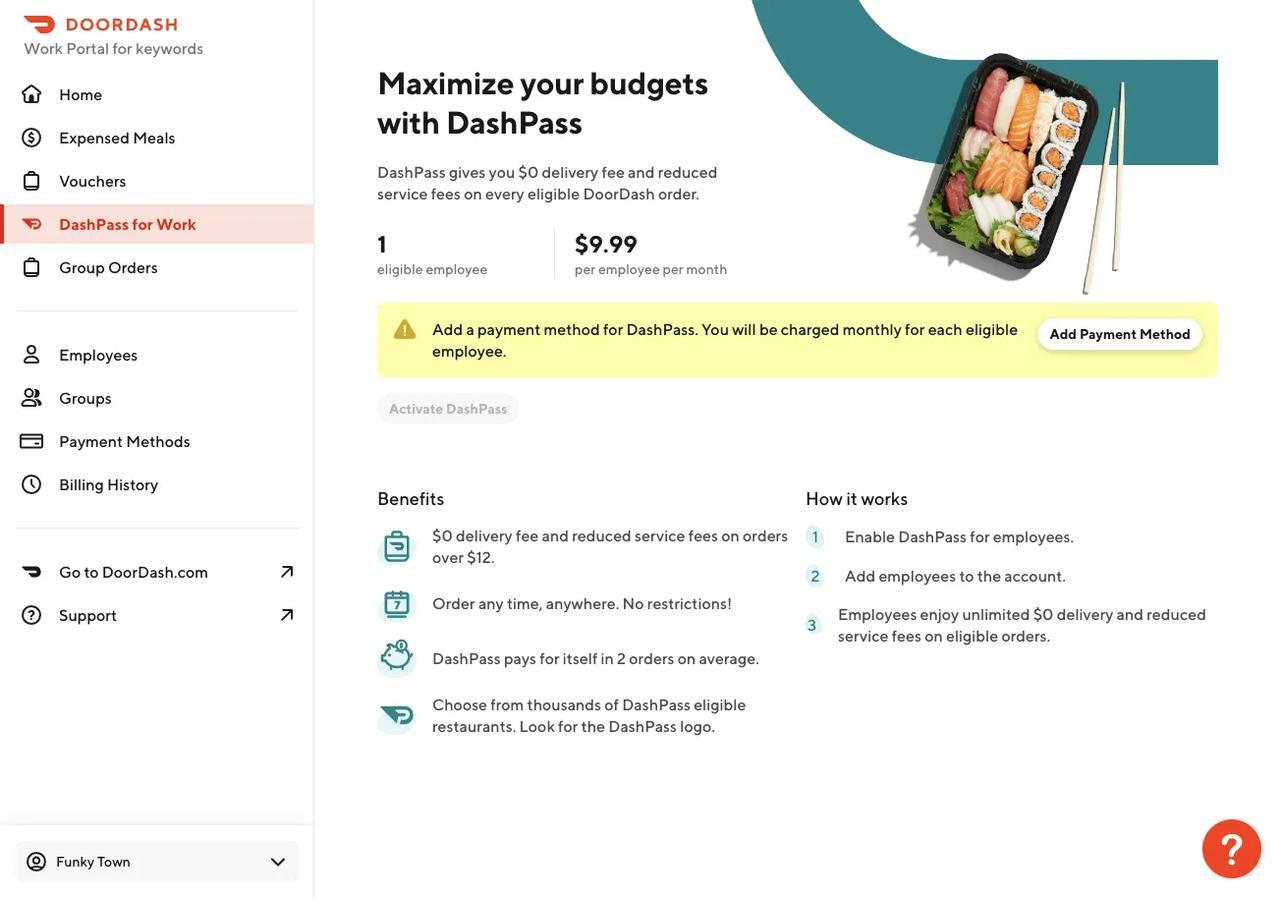 Task type: vqa. For each thing, say whether or not it's contained in the screenshot.


Task type: locate. For each thing, give the bounding box(es) containing it.
on up the restrictions!
[[721, 526, 740, 545]]

orders inside $0 delivery fee and reduced service fees on orders over $12.
[[743, 526, 788, 545]]

add employees to the account.
[[845, 566, 1066, 585]]

delivery down "account."
[[1057, 605, 1114, 623]]

fees down the enjoy
[[892, 626, 922, 645]]

0 vertical spatial fees
[[431, 184, 461, 203]]

1 vertical spatial delivery
[[456, 526, 513, 545]]

0 vertical spatial payment
[[1080, 326, 1137, 342]]

0 horizontal spatial employee
[[426, 261, 488, 277]]

1 vertical spatial the
[[581, 717, 605, 736]]

order
[[432, 594, 475, 613]]

keywords
[[136, 39, 204, 57]]

work portal for keywords
[[24, 39, 204, 57]]

support link
[[0, 595, 314, 635]]

activate
[[389, 400, 443, 417]]

1 per from the left
[[575, 261, 596, 277]]

1 horizontal spatial add
[[845, 566, 876, 585]]

history
[[107, 475, 158, 494]]

to down enable dashpass for employees.
[[959, 566, 974, 585]]

0 horizontal spatial the
[[581, 717, 605, 736]]

enable
[[845, 527, 895, 546]]

dashpass
[[446, 103, 583, 140], [377, 163, 446, 181], [59, 215, 129, 233], [446, 400, 508, 417], [898, 527, 967, 546], [432, 649, 501, 668], [622, 695, 691, 714], [609, 717, 677, 736]]

0 horizontal spatial add
[[432, 320, 463, 339]]

open resource center image
[[1203, 820, 1262, 878]]

2 employee from the left
[[598, 261, 660, 277]]

add for add payment method
[[1050, 326, 1077, 342]]

1 vertical spatial employees
[[838, 605, 917, 623]]

employees for employees enjoy unlimited $0 delivery and reduced service fees on eligible orders.
[[838, 605, 917, 623]]

employees for employees
[[59, 345, 138, 364]]

delivery up doordash
[[542, 163, 599, 181]]

go to doordash.com
[[59, 563, 208, 581]]

delivery up $12.
[[456, 526, 513, 545]]

1 for 1
[[813, 527, 819, 546]]

2 horizontal spatial delivery
[[1057, 605, 1114, 623]]

$0 for maximize your budgets with dashpass
[[518, 163, 539, 181]]

payment down groups
[[59, 432, 123, 451]]

1 vertical spatial fees
[[689, 526, 718, 545]]

eligible inside employees enjoy unlimited $0 delivery and reduced service fees on eligible orders.
[[946, 626, 999, 645]]

1 horizontal spatial work
[[156, 215, 196, 233]]

how
[[806, 487, 843, 509]]

restaurants.
[[432, 717, 516, 736]]

charged
[[781, 320, 840, 339]]

0 vertical spatial work
[[24, 39, 63, 57]]

$0 inside dashpass gives you $0 delivery fee and reduced service fees on every eligible doordash order.
[[518, 163, 539, 181]]

1 horizontal spatial $0
[[518, 163, 539, 181]]

2 horizontal spatial and
[[1117, 605, 1144, 623]]

add a payment method for dashpass. you will be charged monthly for each eligible employee. status
[[377, 303, 1218, 377]]

in
[[601, 649, 614, 668]]

1 vertical spatial work
[[156, 215, 196, 233]]

work down 'vouchers' link
[[156, 215, 196, 233]]

the down of
[[581, 717, 605, 736]]

2 horizontal spatial service
[[838, 626, 889, 645]]

for right pays at bottom
[[540, 649, 560, 668]]

and
[[628, 163, 655, 181], [542, 526, 569, 545], [1117, 605, 1144, 623]]

dashpass down 'with'
[[377, 163, 446, 181]]

$0 right you
[[518, 163, 539, 181]]

0 horizontal spatial fee
[[516, 526, 539, 545]]

per down $9.99
[[575, 261, 596, 277]]

on down gives
[[464, 184, 482, 203]]

1 horizontal spatial fee
[[602, 163, 625, 181]]

2 horizontal spatial reduced
[[1147, 605, 1207, 623]]

0 horizontal spatial orders
[[629, 649, 675, 668]]

employee.
[[432, 341, 507, 360]]

on inside employees enjoy unlimited $0 delivery and reduced service fees on eligible orders.
[[925, 626, 943, 645]]

0 horizontal spatial reduced
[[572, 526, 632, 545]]

employee inside '$9.99 per employee per month'
[[598, 261, 660, 277]]

fee
[[602, 163, 625, 181], [516, 526, 539, 545]]

1
[[377, 229, 387, 257], [813, 527, 819, 546]]

0 vertical spatial 2
[[811, 566, 820, 585]]

month
[[686, 261, 728, 277]]

service up no
[[635, 526, 685, 545]]

1 for 1 eligible employee
[[377, 229, 387, 257]]

employees
[[59, 345, 138, 364], [838, 605, 917, 623]]

dashpass for work link
[[0, 204, 314, 244]]

employees
[[879, 566, 956, 585]]

add payment method
[[1050, 326, 1191, 342]]

2 vertical spatial and
[[1117, 605, 1144, 623]]

2 up 3
[[811, 566, 820, 585]]

0 horizontal spatial per
[[575, 261, 596, 277]]

1 eligible employee
[[377, 229, 488, 277]]

2 vertical spatial $0
[[1033, 605, 1054, 623]]

1 horizontal spatial 1
[[813, 527, 819, 546]]

average.
[[699, 649, 759, 668]]

for up "add employees to the account."
[[970, 527, 990, 546]]

billing history link
[[0, 465, 314, 504]]

1 horizontal spatial employees
[[838, 605, 917, 623]]

0 horizontal spatial employees
[[59, 345, 138, 364]]

2 vertical spatial service
[[838, 626, 889, 645]]

fees inside employees enjoy unlimited $0 delivery and reduced service fees on eligible orders.
[[892, 626, 922, 645]]

add
[[432, 320, 463, 339], [1050, 326, 1077, 342], [845, 566, 876, 585]]

1 horizontal spatial and
[[628, 163, 655, 181]]

for
[[112, 39, 132, 57], [132, 215, 153, 233], [603, 320, 623, 339], [905, 320, 925, 339], [970, 527, 990, 546], [540, 649, 560, 668], [558, 717, 578, 736]]

employee down $9.99
[[598, 261, 660, 277]]

$0 up the orders.
[[1033, 605, 1054, 623]]

doordash
[[583, 184, 655, 203]]

0 horizontal spatial fees
[[431, 184, 461, 203]]

0 horizontal spatial payment
[[59, 432, 123, 451]]

fees down gives
[[431, 184, 461, 203]]

to
[[84, 563, 99, 581], [959, 566, 974, 585]]

dashpass down of
[[609, 717, 677, 736]]

eligible inside the add a payment method for dashpass. you will be charged monthly for each eligible employee.
[[966, 320, 1018, 339]]

employee inside 1 eligible employee
[[426, 261, 488, 277]]

2 horizontal spatial fees
[[892, 626, 922, 645]]

orders
[[743, 526, 788, 545], [629, 649, 675, 668]]

0 vertical spatial reduced
[[658, 163, 718, 181]]

0 vertical spatial employees
[[59, 345, 138, 364]]

2 vertical spatial delivery
[[1057, 605, 1114, 623]]

fee up "time,"
[[516, 526, 539, 545]]

portal
[[66, 39, 109, 57]]

3
[[808, 616, 817, 634]]

2
[[811, 566, 820, 585], [617, 649, 626, 668]]

the
[[977, 566, 1001, 585], [581, 717, 605, 736]]

expensed
[[59, 128, 130, 147]]

doordash.com
[[102, 563, 208, 581]]

payment
[[478, 320, 541, 339]]

add inside button
[[1050, 326, 1077, 342]]

1 horizontal spatial employee
[[598, 261, 660, 277]]

$12.
[[467, 548, 495, 566]]

1 vertical spatial 1
[[813, 527, 819, 546]]

employee for 1
[[426, 261, 488, 277]]

service right 3
[[838, 626, 889, 645]]

2 per from the left
[[663, 261, 684, 277]]

0 horizontal spatial and
[[542, 526, 569, 545]]

0 vertical spatial $0
[[518, 163, 539, 181]]

over
[[432, 548, 464, 566]]

1 vertical spatial reduced
[[572, 526, 632, 545]]

fees
[[431, 184, 461, 203], [689, 526, 718, 545], [892, 626, 922, 645]]

on down the enjoy
[[925, 626, 943, 645]]

2 vertical spatial reduced
[[1147, 605, 1207, 623]]

0 horizontal spatial delivery
[[456, 526, 513, 545]]

1 horizontal spatial reduced
[[658, 163, 718, 181]]

2 horizontal spatial add
[[1050, 326, 1077, 342]]

gives
[[449, 163, 486, 181]]

fees up the restrictions!
[[689, 526, 718, 545]]

$0
[[518, 163, 539, 181], [432, 526, 453, 545], [1033, 605, 1054, 623]]

delivery for maximize your budgets with dashpass
[[542, 163, 599, 181]]

eligible inside choose from thousands of dashpass eligible restaurants. look for the dashpass logo.
[[694, 695, 746, 714]]

employee
[[426, 261, 488, 277], [598, 261, 660, 277]]

payment left method
[[1080, 326, 1137, 342]]

dashpass up you
[[446, 103, 583, 140]]

2 vertical spatial fees
[[892, 626, 922, 645]]

per left month
[[663, 261, 684, 277]]

employees inside employees enjoy unlimited $0 delivery and reduced service fees on eligible orders.
[[838, 605, 917, 623]]

1 vertical spatial fee
[[516, 526, 539, 545]]

work left the 'portal'
[[24, 39, 63, 57]]

0 vertical spatial fee
[[602, 163, 625, 181]]

dashpass down employee.
[[446, 400, 508, 417]]

add inside the add a payment method for dashpass. you will be charged monthly for each eligible employee.
[[432, 320, 463, 339]]

$9.99 per employee per month
[[575, 229, 728, 277]]

a
[[466, 320, 474, 339]]

delivery inside employees enjoy unlimited $0 delivery and reduced service fees on eligible orders.
[[1057, 605, 1114, 623]]

method
[[544, 320, 600, 339]]

anywhere.
[[546, 594, 619, 613]]

1 vertical spatial service
[[635, 526, 685, 545]]

1 vertical spatial orders
[[629, 649, 675, 668]]

fee up doordash
[[602, 163, 625, 181]]

be
[[759, 320, 778, 339]]

0 vertical spatial and
[[628, 163, 655, 181]]

maximize
[[377, 64, 514, 101]]

dashpass gives you $0 delivery fee and reduced service fees on every eligible doordash order.
[[377, 163, 718, 203]]

for right the 'portal'
[[112, 39, 132, 57]]

1 vertical spatial and
[[542, 526, 569, 545]]

choose
[[432, 695, 487, 714]]

1 horizontal spatial delivery
[[542, 163, 599, 181]]

billing
[[59, 475, 104, 494]]

go to doordash.com link
[[0, 552, 314, 592]]

0 vertical spatial delivery
[[542, 163, 599, 181]]

go
[[59, 563, 81, 581]]

employee up a on the top of the page
[[426, 261, 488, 277]]

funky town
[[56, 853, 131, 870]]

1 inside 1 eligible employee
[[377, 229, 387, 257]]

1 horizontal spatial payment
[[1080, 326, 1137, 342]]

employees up groups
[[59, 345, 138, 364]]

0 horizontal spatial $0
[[432, 526, 453, 545]]

reduced inside employees enjoy unlimited $0 delivery and reduced service fees on eligible orders.
[[1147, 605, 1207, 623]]

1 employee from the left
[[426, 261, 488, 277]]

per
[[575, 261, 596, 277], [663, 261, 684, 277]]

groups
[[59, 389, 112, 407]]

1 horizontal spatial per
[[663, 261, 684, 277]]

0 vertical spatial the
[[977, 566, 1001, 585]]

group orders link
[[0, 248, 314, 287]]

2 horizontal spatial $0
[[1033, 605, 1054, 623]]

delivery inside dashpass gives you $0 delivery fee and reduced service fees on every eligible doordash order.
[[542, 163, 599, 181]]

0 vertical spatial 1
[[377, 229, 387, 257]]

payment methods
[[59, 432, 190, 451]]

meals
[[133, 128, 175, 147]]

dashpass up choose
[[432, 649, 501, 668]]

0 vertical spatial orders
[[743, 526, 788, 545]]

1 horizontal spatial fees
[[689, 526, 718, 545]]

1 horizontal spatial orders
[[743, 526, 788, 545]]

add for add employees to the account.
[[845, 566, 876, 585]]

1 vertical spatial $0
[[432, 526, 453, 545]]

0 horizontal spatial service
[[377, 184, 428, 203]]

0 vertical spatial service
[[377, 184, 428, 203]]

$0 up over
[[432, 526, 453, 545]]

enjoy
[[920, 605, 959, 623]]

$0 inside employees enjoy unlimited $0 delivery and reduced service fees on eligible orders.
[[1033, 605, 1054, 623]]

for down thousands at the bottom left
[[558, 717, 578, 736]]

service up 1 eligible employee
[[377, 184, 428, 203]]

1 vertical spatial 2
[[617, 649, 626, 668]]

2 right in
[[617, 649, 626, 668]]

service
[[377, 184, 428, 203], [635, 526, 685, 545], [838, 626, 889, 645]]

the up unlimited
[[977, 566, 1001, 585]]

dashpass pays for itself in 2 orders on average.
[[432, 649, 759, 668]]

1 horizontal spatial service
[[635, 526, 685, 545]]

service inside dashpass gives you $0 delivery fee and reduced service fees on every eligible doordash order.
[[377, 184, 428, 203]]

will
[[732, 320, 756, 339]]

employees down employees at the right bottom of the page
[[838, 605, 917, 623]]

to right 'go'
[[84, 563, 99, 581]]

dashpass.
[[626, 320, 699, 339]]

delivery
[[542, 163, 599, 181], [456, 526, 513, 545], [1057, 605, 1114, 623]]

0 horizontal spatial 1
[[377, 229, 387, 257]]



Task type: describe. For each thing, give the bounding box(es) containing it.
employee for $9.99
[[598, 261, 660, 277]]

add for add a payment method for dashpass. you will be charged monthly for each eligible employee.
[[432, 320, 463, 339]]

$9.99
[[575, 229, 638, 257]]

benefits
[[377, 487, 444, 509]]

orders
[[108, 258, 158, 277]]

$0 delivery fee and reduced service fees on orders over $12.
[[432, 526, 788, 566]]

activate dashpass button
[[377, 393, 519, 425]]

on inside dashpass gives you $0 delivery fee and reduced service fees on every eligible doordash order.
[[464, 184, 482, 203]]

employees enjoy unlimited $0 delivery and reduced service fees on eligible orders.
[[838, 605, 1207, 645]]

0 horizontal spatial work
[[24, 39, 63, 57]]

employees link
[[0, 335, 314, 374]]

vouchers link
[[0, 161, 314, 200]]

0 horizontal spatial to
[[84, 563, 99, 581]]

your
[[520, 64, 584, 101]]

each
[[928, 320, 963, 339]]

methods
[[126, 432, 190, 451]]

with
[[377, 103, 440, 140]]

groups link
[[0, 378, 314, 418]]

expensed meals link
[[0, 118, 314, 157]]

from
[[491, 695, 524, 714]]

payment inside button
[[1080, 326, 1137, 342]]

expensed meals
[[59, 128, 175, 147]]

no
[[623, 594, 644, 613]]

on left average.
[[678, 649, 696, 668]]

method
[[1140, 326, 1191, 342]]

monthly
[[843, 320, 902, 339]]

payment methods link
[[0, 422, 314, 461]]

work inside dashpass for work link
[[156, 215, 196, 233]]

for up orders
[[132, 215, 153, 233]]

every
[[485, 184, 525, 203]]

itself
[[563, 649, 598, 668]]

add a payment method for dashpass. you will be charged monthly for each eligible employee.
[[432, 320, 1018, 360]]

0 horizontal spatial 2
[[617, 649, 626, 668]]

1 horizontal spatial 2
[[811, 566, 820, 585]]

delivery for 3
[[1057, 605, 1114, 623]]

enable dashpass for employees.
[[845, 527, 1074, 546]]

pays
[[504, 649, 537, 668]]

works
[[861, 487, 908, 509]]

unlimited
[[962, 605, 1030, 623]]

time,
[[507, 594, 543, 613]]

of
[[605, 695, 619, 714]]

add payment method button
[[1038, 318, 1203, 350]]

and inside $0 delivery fee and reduced service fees on orders over $12.
[[542, 526, 569, 545]]

eligible inside dashpass gives you $0 delivery fee and reduced service fees on every eligible doordash order.
[[528, 184, 580, 203]]

the inside choose from thousands of dashpass eligible restaurants. look for the dashpass logo.
[[581, 717, 605, 736]]

1 vertical spatial payment
[[59, 432, 123, 451]]

and inside dashpass gives you $0 delivery fee and reduced service fees on every eligible doordash order.
[[628, 163, 655, 181]]

employees.
[[993, 527, 1074, 546]]

how it works
[[806, 487, 908, 509]]

you
[[489, 163, 515, 181]]

billing history
[[59, 475, 158, 494]]

logo.
[[680, 717, 715, 736]]

$0 for 3
[[1033, 605, 1054, 623]]

delivery inside $0 delivery fee and reduced service fees on orders over $12.
[[456, 526, 513, 545]]

restrictions!
[[647, 594, 732, 613]]

for inside choose from thousands of dashpass eligible restaurants. look for the dashpass logo.
[[558, 717, 578, 736]]

dashpass inside dashpass gives you $0 delivery fee and reduced service fees on every eligible doordash order.
[[377, 163, 446, 181]]

home
[[59, 85, 102, 104]]

service inside $0 delivery fee and reduced service fees on orders over $12.
[[635, 526, 685, 545]]

funky
[[56, 853, 94, 870]]

thousands
[[527, 695, 601, 714]]

dashpass inside maximize your budgets with dashpass
[[446, 103, 583, 140]]

fees inside dashpass gives you $0 delivery fee and reduced service fees on every eligible doordash order.
[[431, 184, 461, 203]]

activate dashpass
[[389, 400, 508, 417]]

look
[[519, 717, 555, 736]]

reduced inside dashpass gives you $0 delivery fee and reduced service fees on every eligible doordash order.
[[658, 163, 718, 181]]

dashpass inside 'button'
[[446, 400, 508, 417]]

for right method
[[603, 320, 623, 339]]

1 horizontal spatial to
[[959, 566, 974, 585]]

vouchers
[[59, 171, 126, 190]]

reduced inside $0 delivery fee and reduced service fees on orders over $12.
[[572, 526, 632, 545]]

maximize your budgets with dashpass
[[377, 64, 709, 140]]

dashpass right of
[[622, 695, 691, 714]]

home link
[[0, 75, 314, 114]]

any
[[478, 594, 504, 613]]

orders.
[[1002, 626, 1051, 645]]

dashpass for work
[[59, 215, 196, 233]]

service inside employees enjoy unlimited $0 delivery and reduced service fees on eligible orders.
[[838, 626, 889, 645]]

support
[[59, 606, 117, 624]]

town
[[97, 853, 131, 870]]

dashpass up employees at the right bottom of the page
[[898, 527, 967, 546]]

$0 inside $0 delivery fee and reduced service fees on orders over $12.
[[432, 526, 453, 545]]

order any time, anywhere. no restrictions!
[[432, 594, 732, 613]]

on inside $0 delivery fee and reduced service fees on orders over $12.
[[721, 526, 740, 545]]

group
[[59, 258, 105, 277]]

it
[[847, 487, 858, 509]]

fees inside $0 delivery fee and reduced service fees on orders over $12.
[[689, 526, 718, 545]]

group orders
[[59, 258, 158, 277]]

you
[[702, 320, 729, 339]]

budgets
[[590, 64, 709, 101]]

eligible inside 1 eligible employee
[[377, 261, 423, 277]]

dashpass down vouchers
[[59, 215, 129, 233]]

choose from thousands of dashpass eligible restaurants. look for the dashpass logo.
[[432, 695, 746, 736]]

fee inside $0 delivery fee and reduced service fees on orders over $12.
[[516, 526, 539, 545]]

order.
[[658, 184, 699, 203]]

fee inside dashpass gives you $0 delivery fee and reduced service fees on every eligible doordash order.
[[602, 163, 625, 181]]

and inside employees enjoy unlimited $0 delivery and reduced service fees on eligible orders.
[[1117, 605, 1144, 623]]

1 horizontal spatial the
[[977, 566, 1001, 585]]

for left "each"
[[905, 320, 925, 339]]



